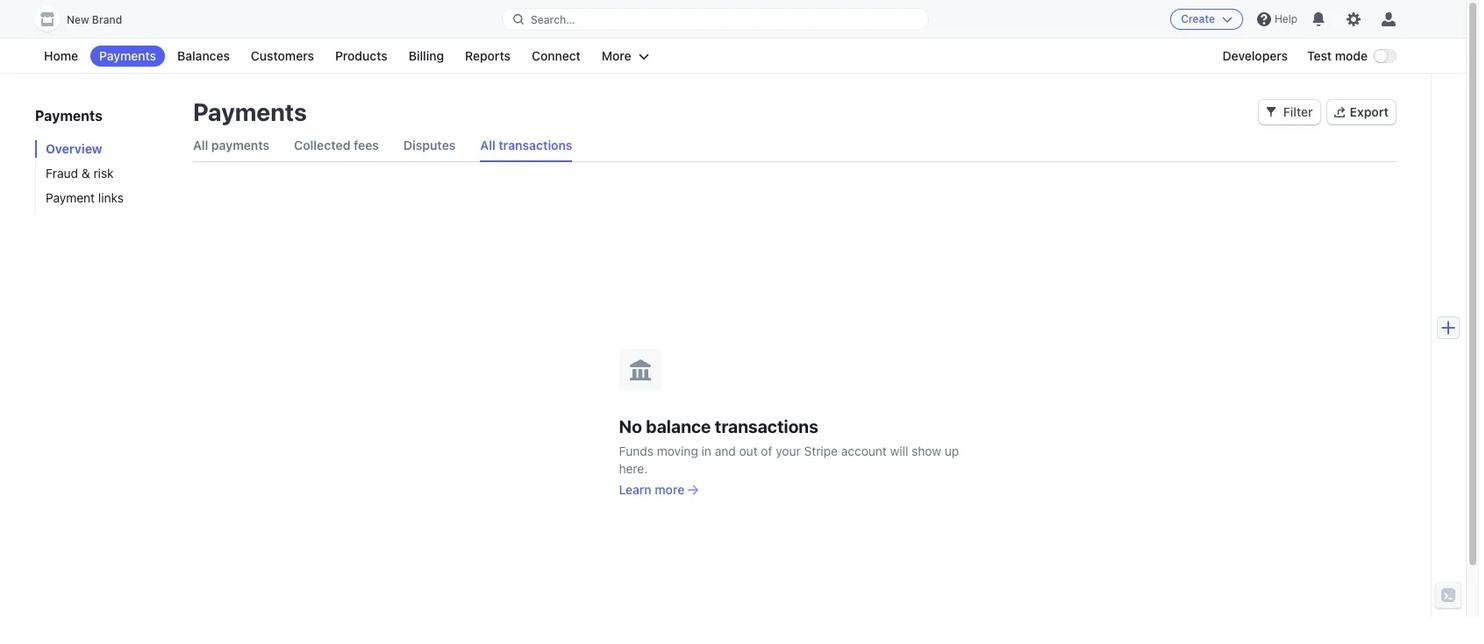 Task type: describe. For each thing, give the bounding box(es) containing it.
fraud & risk link
[[35, 165, 175, 183]]

show
[[912, 444, 941, 458]]

no
[[619, 416, 642, 437]]

funds
[[619, 444, 654, 458]]

test mode
[[1307, 48, 1368, 63]]

learn
[[619, 482, 652, 497]]

funds moving in and out of your stripe account will show up here.
[[619, 444, 959, 476]]

collected
[[294, 138, 351, 153]]

payment links
[[46, 190, 124, 205]]

collected fees
[[294, 138, 379, 153]]

risk
[[93, 166, 114, 181]]

export
[[1350, 104, 1389, 119]]

all payments link
[[193, 130, 270, 161]]

in
[[702, 444, 712, 458]]

more
[[655, 482, 685, 497]]

home link
[[35, 46, 87, 67]]

fees
[[354, 138, 379, 153]]

up
[[945, 444, 959, 458]]

balances link
[[169, 46, 239, 67]]

moving
[[657, 444, 698, 458]]

here.
[[619, 461, 648, 476]]

products
[[335, 48, 388, 63]]

all payments
[[193, 138, 270, 153]]

disputes
[[404, 138, 456, 153]]

more button
[[593, 46, 658, 67]]

payments up payments
[[193, 97, 307, 126]]

payment
[[46, 190, 95, 205]]

payments down brand
[[99, 48, 156, 63]]

new
[[67, 13, 89, 26]]

developers link
[[1214, 46, 1297, 67]]

collected fees link
[[294, 130, 379, 161]]

payments up overview
[[35, 108, 103, 124]]

Search… search field
[[503, 8, 928, 30]]

products link
[[326, 46, 396, 67]]

more
[[602, 48, 631, 63]]

all transactions
[[480, 138, 573, 153]]

no balance transactions
[[619, 416, 819, 437]]

&
[[81, 166, 90, 181]]

Search… text field
[[503, 8, 928, 30]]

0 vertical spatial transactions
[[499, 138, 573, 153]]

payment links link
[[35, 190, 175, 207]]



Task type: locate. For each thing, give the bounding box(es) containing it.
developers
[[1223, 48, 1288, 63]]

brand
[[92, 13, 122, 26]]

fraud & risk
[[46, 166, 114, 181]]

customers
[[251, 48, 314, 63]]

0 horizontal spatial transactions
[[499, 138, 573, 153]]

home
[[44, 48, 78, 63]]

1 horizontal spatial transactions
[[715, 416, 819, 437]]

mode
[[1335, 48, 1368, 63]]

tab list
[[193, 130, 1396, 162]]

new brand button
[[35, 7, 140, 32]]

export button
[[1327, 100, 1396, 125]]

2 all from the left
[[480, 138, 496, 153]]

connect
[[532, 48, 581, 63]]

your
[[776, 444, 801, 458]]

payments
[[211, 138, 270, 153]]

filter button
[[1259, 100, 1320, 125]]

disputes link
[[404, 130, 456, 161]]

billing link
[[400, 46, 453, 67]]

all
[[193, 138, 208, 153], [480, 138, 496, 153]]

create button
[[1171, 9, 1243, 30]]

payments link
[[90, 46, 165, 67]]

all transactions link
[[480, 130, 573, 161]]

learn more link
[[619, 481, 699, 499]]

transactions
[[499, 138, 573, 153], [715, 416, 819, 437]]

1 horizontal spatial all
[[480, 138, 496, 153]]

payments
[[99, 48, 156, 63], [193, 97, 307, 126], [35, 108, 103, 124]]

filter
[[1284, 104, 1313, 119]]

tab list containing all payments
[[193, 130, 1396, 162]]

out
[[739, 444, 758, 458]]

create
[[1181, 12, 1215, 25]]

balance
[[646, 416, 711, 437]]

all right disputes on the top left of the page
[[480, 138, 496, 153]]

and
[[715, 444, 736, 458]]

search…
[[531, 13, 575, 26]]

of
[[761, 444, 773, 458]]

balances
[[177, 48, 230, 63]]

account
[[841, 444, 887, 458]]

links
[[98, 190, 124, 205]]

connect link
[[523, 46, 590, 67]]

svg image
[[1266, 107, 1277, 118]]

learn more
[[619, 482, 685, 497]]

fraud
[[46, 166, 78, 181]]

help
[[1275, 12, 1298, 25]]

test
[[1307, 48, 1332, 63]]

0 horizontal spatial all
[[193, 138, 208, 153]]

stripe
[[804, 444, 838, 458]]

1 all from the left
[[193, 138, 208, 153]]

all for all payments
[[193, 138, 208, 153]]

all for all transactions
[[480, 138, 496, 153]]

new brand
[[67, 13, 122, 26]]

billing
[[409, 48, 444, 63]]

reports link
[[456, 46, 519, 67]]

overview link
[[35, 140, 175, 158]]

1 vertical spatial transactions
[[715, 416, 819, 437]]

all left payments
[[193, 138, 208, 153]]

overview
[[46, 141, 102, 156]]

help button
[[1250, 5, 1305, 33]]

reports
[[465, 48, 511, 63]]

customers link
[[242, 46, 323, 67]]

will
[[890, 444, 908, 458]]



Task type: vqa. For each thing, say whether or not it's contained in the screenshot.
the "New Brand" button
yes



